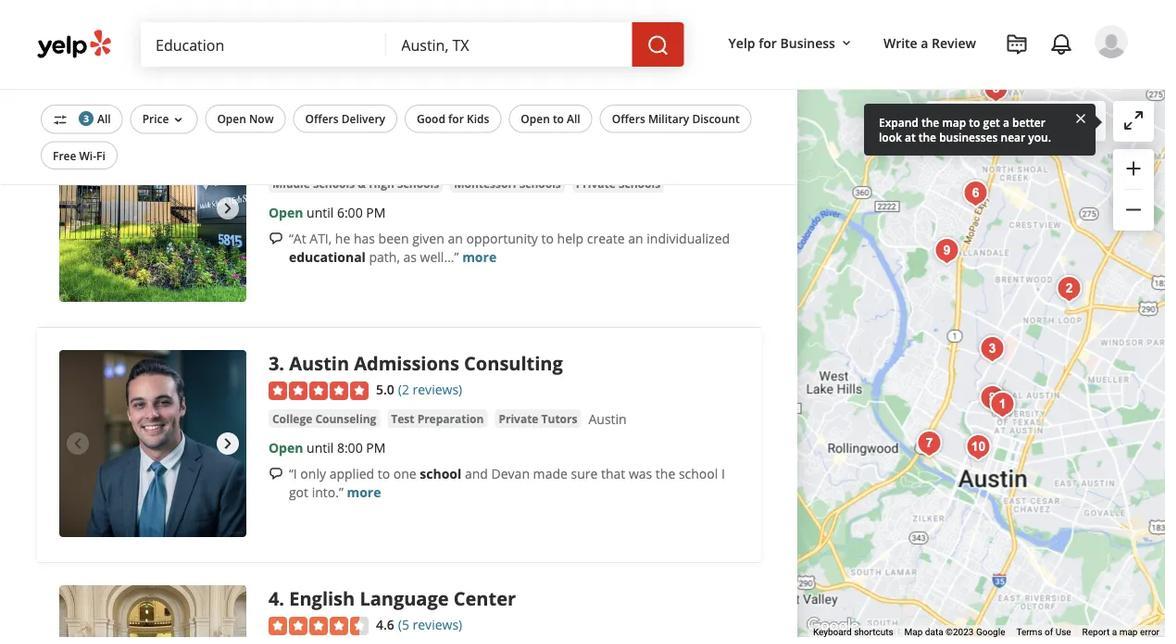 Task type: locate. For each thing, give the bounding box(es) containing it.
0 vertical spatial until
[[307, 203, 334, 221]]

1 slideshow element from the top
[[59, 115, 246, 302]]

16 chevron down v2 image inside 'price' popup button
[[171, 112, 186, 127]]

open until 8:00 pm
[[269, 439, 386, 456]]

delivery
[[342, 111, 386, 126]]

1 pm from the top
[[366, 203, 386, 221]]

3 schools from the left
[[519, 176, 561, 191]]

1 horizontal spatial austin
[[589, 410, 627, 428]]

1 vertical spatial more link
[[462, 248, 497, 265]]

16 filter v2 image
[[53, 112, 68, 127]]

16 speech v2 image left "i
[[269, 467, 283, 482]]

. right the now
[[279, 115, 285, 141]]

austin
[[632, 115, 692, 141], [289, 350, 349, 376], [589, 410, 627, 428]]

school inside and devan made sure that was the school i got into."
[[679, 465, 718, 482]]

1 horizontal spatial more
[[462, 248, 497, 265]]

and left devan at the left of the page
[[465, 465, 488, 482]]

1 horizontal spatial at
[[905, 129, 916, 145]]

1 horizontal spatial of
[[1045, 627, 1054, 638]]

0 horizontal spatial more
[[347, 483, 381, 501]]

as down been
[[404, 248, 417, 265]]

zoom in image
[[1123, 157, 1145, 180]]

notifications image
[[1051, 33, 1073, 56]]

0 vertical spatial private
[[576, 176, 616, 191]]

pm for admissions
[[366, 439, 386, 456]]

academy of thought and industry at austin image
[[1051, 271, 1088, 308]]

16 chevron down v2 image inside yelp for business button
[[839, 36, 854, 51]]

the
[[922, 114, 940, 130], [919, 129, 937, 145], [656, 465, 676, 482]]

for left kids
[[448, 111, 464, 126]]

more link for thought
[[462, 248, 497, 265]]

Find text field
[[156, 34, 372, 55]]

open to all button
[[509, 105, 593, 133]]

slideshow element for 2
[[59, 115, 246, 302]]

keyboard
[[813, 627, 852, 638]]

previous image
[[67, 198, 89, 220], [67, 433, 89, 455]]

offers inside offers military discount button
[[612, 111, 646, 126]]

an up well..."
[[448, 229, 463, 247]]

montessori
[[454, 176, 517, 191]]

reviews) up test preparation
[[413, 381, 463, 399]]

the right expand
[[922, 114, 940, 130]]

16 speech v2 image
[[269, 231, 283, 246], [269, 467, 283, 482]]

map left error
[[1120, 627, 1138, 638]]

until for austin
[[307, 439, 334, 456]]

english
[[289, 586, 355, 611]]

0 horizontal spatial 16 chevron down v2 image
[[171, 112, 186, 127]]

16 chevron down v2 image right business
[[839, 36, 854, 51]]

as
[[1008, 113, 1021, 130], [404, 248, 417, 265]]

and right austin
[[414, 18, 437, 35]]

1 16 speech v2 image from the top
[[269, 231, 283, 246]]

a right report
[[1113, 627, 1118, 638]]

none field near
[[401, 34, 618, 55]]

given
[[412, 229, 445, 247]]

and devan made sure that was the school i got into."
[[289, 465, 725, 501]]

2 vertical spatial and
[[465, 465, 488, 482]]

free
[[53, 148, 76, 163]]

and left open to all
[[485, 115, 520, 141]]

schools right high
[[397, 176, 439, 191]]

2 schools from the left
[[397, 176, 439, 191]]

0 horizontal spatial as
[[404, 248, 417, 265]]

Near text field
[[401, 34, 618, 55]]

2 reviews) from the top
[[413, 616, 463, 634]]

more down "i only applied to one school
[[347, 483, 381, 501]]

schools left &
[[313, 176, 355, 191]]

pm up "i only applied to one school
[[366, 439, 386, 456]]

more inside "at ati, he has been given an opportunity to help create an individualized educational path, as well..." more
[[462, 248, 497, 265]]

1 horizontal spatial school
[[679, 465, 718, 482]]

center
[[454, 586, 516, 611]]

1 vertical spatial until
[[307, 439, 334, 456]]

more right amazing..."
[[510, 18, 544, 35]]

map left get
[[943, 114, 967, 130]]

to
[[553, 111, 564, 126], [970, 114, 981, 130], [542, 229, 554, 247], [378, 465, 390, 482]]

1 vertical spatial austin
[[289, 350, 349, 376]]

2 none field from the left
[[401, 34, 618, 55]]

4 schools from the left
[[619, 176, 661, 191]]

close image
[[1074, 110, 1089, 126]]

0 vertical spatial reviews)
[[413, 381, 463, 399]]

private tutors
[[499, 411, 578, 426]]

map
[[1025, 113, 1052, 130], [943, 114, 967, 130], [1120, 627, 1138, 638]]

offers left the delivery
[[305, 111, 339, 126]]

(2 reviews) link
[[398, 379, 463, 399]]

a inside the expand the map to get a better look at the businesses near you.
[[1003, 114, 1010, 130]]

projects image
[[1006, 33, 1029, 56]]

2 vertical spatial more link
[[347, 483, 381, 501]]

search
[[964, 113, 1005, 130]]

austin right 'tutors'
[[589, 410, 627, 428]]

of left use
[[1045, 627, 1054, 638]]

as inside "at ati, he has been given an opportunity to help create an individualized educational path, as well..." more
[[404, 248, 417, 265]]

middle schools & high schools button
[[269, 174, 443, 193]]

2 horizontal spatial more link
[[510, 18, 544, 35]]

2 horizontal spatial a
[[1113, 627, 1118, 638]]

1 horizontal spatial map
[[1025, 113, 1052, 130]]

more link down opportunity
[[462, 248, 497, 265]]

the university of texas at austin image
[[985, 386, 1022, 423]]

(5
[[398, 616, 409, 634]]

private up create in the right of the page
[[576, 176, 616, 191]]

2 vertical spatial .
[[279, 586, 285, 611]]

4.6 star rating image
[[269, 617, 369, 635]]

google image
[[803, 614, 864, 638]]

0 horizontal spatial all
[[97, 111, 111, 126]]

private left 'tutors'
[[499, 411, 539, 426]]

all up private schools
[[567, 111, 581, 126]]

4 . english language center
[[269, 586, 516, 611]]

more link right amazing..."
[[510, 18, 544, 35]]

map inside the expand the map to get a better look at the businesses near you.
[[943, 114, 967, 130]]

None field
[[156, 34, 372, 55], [401, 34, 618, 55]]

until up ati,
[[307, 203, 334, 221]]

1 horizontal spatial as
[[1008, 113, 1021, 130]]

offers inside offers delivery button
[[305, 111, 339, 126]]

1 horizontal spatial offers
[[612, 111, 646, 126]]

5.0
[[376, 381, 395, 399]]

0 horizontal spatial a
[[921, 34, 929, 51]]

0 vertical spatial 16 chevron down v2 image
[[839, 36, 854, 51]]

a for report
[[1113, 627, 1118, 638]]

for inside filters group
[[448, 111, 464, 126]]

map region
[[780, 0, 1166, 638]]

offers for offers delivery
[[305, 111, 339, 126]]

paragon prep school image
[[929, 233, 966, 270]]

offers
[[305, 111, 339, 126], [612, 111, 646, 126]]

1 vertical spatial more
[[462, 248, 497, 265]]

2 horizontal spatial map
[[1120, 627, 1138, 638]]

0 vertical spatial 3
[[84, 112, 89, 125]]

. for 3
[[279, 350, 285, 376]]

private schools button
[[572, 174, 664, 193]]

1 vertical spatial .
[[279, 350, 285, 376]]

0 vertical spatial pm
[[366, 203, 386, 221]]

2 until from the top
[[307, 439, 334, 456]]

pm for of
[[366, 203, 386, 221]]

for inside user actions element
[[759, 34, 777, 51]]

2 horizontal spatial austin
[[632, 115, 692, 141]]

austin admissions consulting image
[[974, 331, 1012, 368]]

map left the moves
[[1025, 113, 1052, 130]]

2 vertical spatial more
[[347, 483, 381, 501]]

ruby a. image
[[1095, 25, 1129, 58]]

16 chevron down v2 image right price
[[171, 112, 186, 127]]

at left the military
[[608, 115, 627, 141]]

at
[[608, 115, 627, 141], [905, 129, 916, 145]]

open
[[217, 111, 246, 126], [521, 111, 550, 126], [269, 203, 303, 221], [269, 439, 303, 456]]

wi-
[[79, 148, 96, 163]]

1 horizontal spatial more link
[[462, 248, 497, 265]]

2 all from the left
[[567, 111, 581, 126]]

3 all
[[84, 111, 111, 126]]

near
[[1001, 129, 1026, 145]]

1 horizontal spatial 16 chevron down v2 image
[[839, 36, 854, 51]]

to inside "at ati, he has been given an opportunity to help create an individualized educational path, as well..." more
[[542, 229, 554, 247]]

open for open now
[[217, 111, 246, 126]]

map data ©2023 google
[[905, 627, 1006, 638]]

test preparation button
[[388, 409, 488, 428]]

offers delivery
[[305, 111, 386, 126]]

at right look
[[905, 129, 916, 145]]

open until 6:00 pm
[[269, 203, 386, 221]]

0 horizontal spatial 3
[[84, 112, 89, 125]]

search image
[[647, 34, 670, 57]]

sure
[[571, 465, 598, 482]]

1 horizontal spatial for
[[759, 34, 777, 51]]

0 vertical spatial of
[[379, 115, 398, 141]]

reviews)
[[413, 381, 463, 399], [413, 616, 463, 634]]

that
[[601, 465, 626, 482]]

a for write
[[921, 34, 929, 51]]

2 vertical spatial austin
[[589, 410, 627, 428]]

1 horizontal spatial 3
[[269, 350, 279, 376]]

None search field
[[141, 22, 688, 67]]

the inside and devan made sure that was the school i got into."
[[656, 465, 676, 482]]

1 vertical spatial slideshow element
[[59, 350, 246, 538]]

0 vertical spatial 16 speech v2 image
[[269, 231, 283, 246]]

more down opportunity
[[462, 248, 497, 265]]

open for open to all
[[521, 111, 550, 126]]

0 horizontal spatial map
[[943, 114, 967, 130]]

a right get
[[1003, 114, 1010, 130]]

open to all
[[521, 111, 581, 126]]

of left good at the top left
[[379, 115, 398, 141]]

all inside button
[[567, 111, 581, 126]]

0 horizontal spatial none field
[[156, 34, 372, 55]]

1 horizontal spatial an
[[628, 229, 644, 247]]

english language center link
[[289, 586, 516, 611]]

the right was
[[656, 465, 676, 482]]

now
[[249, 111, 274, 126]]

reviews) right (5
[[413, 616, 463, 634]]

middle schools & high schools link
[[269, 174, 443, 193]]

expand map image
[[1123, 109, 1145, 131]]

1 vertical spatial reviews)
[[413, 616, 463, 634]]

2 slideshow element from the top
[[59, 350, 246, 538]]

16 chevron down v2 image
[[839, 36, 854, 51], [171, 112, 186, 127]]

3 up '5 star rating' image
[[269, 350, 279, 376]]

private schools
[[576, 176, 661, 191]]

0 horizontal spatial for
[[448, 111, 464, 126]]

test preparation
[[391, 411, 484, 426]]

2 vertical spatial a
[[1113, 627, 1118, 638]]

for right the yelp
[[759, 34, 777, 51]]

data
[[926, 627, 944, 638]]

1 horizontal spatial private
[[576, 176, 616, 191]]

2 horizontal spatial more
[[510, 18, 544, 35]]

language
[[360, 586, 449, 611]]

offers delivery button
[[293, 105, 398, 133]]

2 offers from the left
[[612, 111, 646, 126]]

school left i
[[679, 465, 718, 482]]

counseling
[[315, 411, 376, 426]]

more
[[510, 18, 544, 35], [462, 248, 497, 265], [347, 483, 381, 501]]

2 16 speech v2 image from the top
[[269, 467, 283, 482]]

zoom out image
[[1123, 199, 1145, 221]]

schools right montessori
[[519, 176, 561, 191]]

as right get
[[1008, 113, 1021, 130]]

austin up '5 star rating' image
[[289, 350, 349, 376]]

1 vertical spatial private
[[499, 411, 539, 426]]

map for to
[[943, 114, 967, 130]]

16 speech v2 image for 2
[[269, 231, 283, 246]]

2 previous image from the top
[[67, 433, 89, 455]]

1 offers from the left
[[305, 111, 339, 126]]

0 vertical spatial and
[[414, 18, 437, 35]]

3 right 16 filter v2 icon
[[84, 112, 89, 125]]

3 inside 3 all
[[84, 112, 89, 125]]

schools up create in the right of the page
[[619, 176, 661, 191]]

. up '5 star rating' image
[[279, 350, 285, 376]]

. for 2
[[279, 115, 285, 141]]

individualized
[[647, 229, 730, 247]]

he
[[335, 229, 351, 247]]

possible, ut austin and amazing..." more
[[289, 18, 544, 35]]

0 vertical spatial previous image
[[67, 198, 89, 220]]

0 vertical spatial slideshow element
[[59, 115, 246, 302]]

ati,
[[310, 229, 332, 247]]

1 vertical spatial a
[[1003, 114, 1010, 130]]

offers left the military
[[612, 111, 646, 126]]

0 horizontal spatial private
[[499, 411, 539, 426]]

1 vertical spatial 16 speech v2 image
[[269, 467, 283, 482]]

test preparation link
[[388, 409, 488, 428]]

moves
[[1055, 113, 1095, 130]]

0 horizontal spatial school
[[420, 465, 462, 482]]

group
[[1114, 149, 1155, 231]]

open for open until 6:00 pm
[[269, 203, 303, 221]]

austin admissions consulting image
[[59, 350, 246, 538]]

an
[[448, 229, 463, 247], [628, 229, 644, 247]]

1 horizontal spatial all
[[567, 111, 581, 126]]

2 school from the left
[[679, 465, 718, 482]]

(2
[[398, 381, 409, 399]]

1 horizontal spatial a
[[1003, 114, 1010, 130]]

a right write
[[921, 34, 929, 51]]

schools for private
[[619, 176, 661, 191]]

school right one
[[420, 465, 462, 482]]

0 horizontal spatial more link
[[347, 483, 381, 501]]

1 horizontal spatial none field
[[401, 34, 618, 55]]

2 an from the left
[[628, 229, 644, 247]]

none field up kids
[[401, 34, 618, 55]]

0 vertical spatial austin
[[632, 115, 692, 141]]

1 vertical spatial 16 chevron down v2 image
[[171, 112, 186, 127]]

a
[[921, 34, 929, 51], [1003, 114, 1010, 130], [1113, 627, 1118, 638]]

at inside the expand the map to get a better look at the businesses near you.
[[905, 129, 916, 145]]

1 schools from the left
[[313, 176, 355, 191]]

1 previous image from the top
[[67, 198, 89, 220]]

more link
[[510, 18, 544, 35], [462, 248, 497, 265], [347, 483, 381, 501]]

use
[[1056, 627, 1072, 638]]

1 vertical spatial 3
[[269, 350, 279, 376]]

next image
[[217, 433, 239, 455]]

0 vertical spatial for
[[759, 34, 777, 51]]

0 vertical spatial a
[[921, 34, 929, 51]]

0 horizontal spatial an
[[448, 229, 463, 247]]

search as map moves
[[964, 113, 1095, 130]]

2 . from the top
[[279, 350, 285, 376]]

got
[[289, 483, 309, 501]]

1 . from the top
[[279, 115, 285, 141]]

1 vertical spatial pm
[[366, 439, 386, 456]]

1 reviews) from the top
[[413, 381, 463, 399]]

slideshow element
[[59, 115, 246, 302], [59, 350, 246, 538]]

1 vertical spatial previous image
[[67, 433, 89, 455]]

austin left discount
[[632, 115, 692, 141]]

until for academy
[[307, 203, 334, 221]]

1 vertical spatial as
[[404, 248, 417, 265]]

. left english
[[279, 586, 285, 611]]

until up only at bottom
[[307, 439, 334, 456]]

more link down "i only applied to one school
[[347, 483, 381, 501]]

filters group
[[37, 105, 756, 169]]

1 vertical spatial for
[[448, 111, 464, 126]]

0 horizontal spatial offers
[[305, 111, 339, 126]]

all up fi
[[97, 111, 111, 126]]

until
[[307, 203, 334, 221], [307, 439, 334, 456]]

and inside and devan made sure that was the school i got into."
[[465, 465, 488, 482]]

1 until from the top
[[307, 203, 334, 221]]

2 . academy of thought and industry at austin
[[269, 115, 692, 141]]

academy of thought and industry at austin image
[[59, 115, 246, 302]]

1 none field from the left
[[156, 34, 372, 55]]

2 pm from the top
[[366, 439, 386, 456]]

made
[[533, 465, 568, 482]]

open now button
[[205, 105, 286, 133]]

yelp for business
[[729, 34, 836, 51]]

keyboard shortcuts
[[813, 627, 894, 638]]

none field down 16 speech v2 image
[[156, 34, 372, 55]]

(5 reviews)
[[398, 616, 463, 634]]

16 speech v2 image left "at
[[269, 231, 283, 246]]

pm right 6:00
[[366, 203, 386, 221]]

1 vertical spatial of
[[1045, 627, 1054, 638]]

keyboard shortcuts button
[[813, 626, 894, 638]]

3 . from the top
[[279, 586, 285, 611]]

0 vertical spatial .
[[279, 115, 285, 141]]

an right create in the right of the page
[[628, 229, 644, 247]]

pm
[[366, 203, 386, 221], [366, 439, 386, 456]]



Task type: vqa. For each thing, say whether or not it's contained in the screenshot.
"what"
no



Task type: describe. For each thing, give the bounding box(es) containing it.
yelp for business button
[[721, 26, 862, 59]]

academy
[[289, 115, 374, 141]]

offers military discount button
[[600, 105, 752, 133]]

yelp
[[729, 34, 756, 51]]

headwaters school image
[[961, 429, 998, 466]]

offers for offers military discount
[[612, 111, 646, 126]]

expand the map to get a better look at the businesses near you.
[[879, 114, 1052, 145]]

good for kids button
[[405, 105, 502, 133]]

look
[[879, 129, 902, 145]]

1 an from the left
[[448, 229, 463, 247]]

expand the map to get a better look at the businesses near you. tooltip
[[865, 104, 1096, 156]]

private for private tutors
[[499, 411, 539, 426]]

kids
[[467, 111, 490, 126]]

montessori schools
[[454, 176, 561, 191]]

admissions
[[354, 350, 460, 376]]

next image
[[217, 198, 239, 220]]

1 all from the left
[[97, 111, 111, 126]]

thought
[[403, 115, 480, 141]]

preparation
[[418, 411, 484, 426]]

0 vertical spatial as
[[1008, 113, 1021, 130]]

0 vertical spatial more link
[[510, 18, 544, 35]]

previous image for 2
[[67, 198, 89, 220]]

more link for consulting
[[347, 483, 381, 501]]

"i only applied to one school
[[289, 465, 462, 482]]

college counseling link
[[269, 409, 380, 428]]

to inside the expand the map to get a better look at the businesses near you.
[[970, 114, 981, 130]]

been
[[379, 229, 409, 247]]

map
[[905, 627, 923, 638]]

ut celta center image
[[974, 380, 1012, 417]]

paul mitchell the school austin image
[[978, 70, 1015, 107]]

report a map error
[[1083, 627, 1160, 638]]

slideshow element for 3
[[59, 350, 246, 538]]

review
[[932, 34, 977, 51]]

private schools link
[[572, 174, 664, 193]]

"i
[[289, 465, 297, 482]]

possible,
[[289, 18, 342, 35]]

you.
[[1029, 129, 1052, 145]]

private tutors button
[[495, 409, 581, 428]]

for for good
[[448, 111, 464, 126]]

"at ati, he has been given an opportunity to help create an individualized educational path, as well..." more
[[289, 229, 730, 265]]

16 chevron down v2 image for yelp for business
[[839, 36, 854, 51]]

2
[[269, 115, 279, 141]]

terms of use
[[1017, 627, 1072, 638]]

terms of use link
[[1017, 627, 1072, 638]]

military
[[649, 111, 690, 126]]

the right look
[[919, 129, 937, 145]]

opportunity
[[467, 229, 538, 247]]

schools for middle
[[313, 176, 355, 191]]

reviews) for admissions
[[413, 381, 463, 399]]

academy of thought and industry at austin link
[[289, 115, 692, 141]]

price
[[142, 111, 169, 126]]

reviews) for language
[[413, 616, 463, 634]]

offers military discount
[[612, 111, 740, 126]]

only
[[301, 465, 326, 482]]

tutors
[[542, 411, 578, 426]]

college counseling
[[272, 411, 376, 426]]

3 for 3 all
[[84, 112, 89, 125]]

middle schools & high schools
[[272, 176, 439, 191]]

stephen f austin high school image
[[911, 425, 949, 462]]

1 vertical spatial and
[[485, 115, 520, 141]]

better
[[1013, 114, 1046, 130]]

(2 reviews)
[[398, 381, 463, 399]]

price button
[[130, 105, 198, 134]]

0 vertical spatial more
[[510, 18, 544, 35]]

&
[[358, 176, 366, 191]]

map for moves
[[1025, 113, 1052, 130]]

create
[[587, 229, 625, 247]]

schools for montessori
[[519, 176, 561, 191]]

terms
[[1017, 627, 1043, 638]]

google
[[977, 627, 1006, 638]]

well..."
[[420, 248, 459, 265]]

high
[[369, 176, 395, 191]]

write
[[884, 34, 918, 51]]

private for private schools
[[576, 176, 616, 191]]

one
[[394, 465, 417, 482]]

free wi-fi
[[53, 148, 105, 163]]

open for open until 8:00 pm
[[269, 439, 303, 456]]

consulting
[[464, 350, 563, 376]]

report
[[1083, 627, 1110, 638]]

previous image for 3
[[67, 433, 89, 455]]

write a review link
[[877, 26, 984, 59]]

ut
[[346, 18, 362, 35]]

3 for 3 . austin admissions consulting
[[269, 350, 279, 376]]

montessori schools button
[[450, 174, 565, 193]]

"at
[[289, 229, 306, 247]]

good
[[417, 111, 446, 126]]

amazing..."
[[441, 18, 507, 35]]

0 horizontal spatial of
[[379, 115, 398, 141]]

16 chevron down v2 image for price
[[171, 112, 186, 127]]

16 speech v2 image for 3
[[269, 467, 283, 482]]

1 school from the left
[[420, 465, 462, 482]]

4
[[269, 586, 279, 611]]

path,
[[369, 248, 400, 265]]

16 speech v2 image
[[269, 1, 283, 16]]

6:00
[[337, 203, 363, 221]]

user actions element
[[714, 23, 1155, 137]]

test
[[391, 411, 415, 426]]

map for error
[[1120, 627, 1138, 638]]

devan
[[492, 465, 530, 482]]

to inside "open to all" button
[[553, 111, 564, 126]]

fi
[[96, 148, 105, 163]]

report a map error link
[[1083, 627, 1160, 638]]

©2023
[[946, 627, 974, 638]]

write a review
[[884, 34, 977, 51]]

good for kids
[[417, 111, 490, 126]]

i
[[722, 465, 725, 482]]

for for yelp
[[759, 34, 777, 51]]

was
[[629, 465, 653, 482]]

expand
[[879, 114, 919, 130]]

0 horizontal spatial austin
[[289, 350, 349, 376]]

4.6 link
[[376, 614, 395, 634]]

3 . austin admissions consulting
[[269, 350, 563, 376]]

english language center image
[[985, 386, 1022, 423]]

5 star rating image
[[269, 382, 369, 400]]

college counseling button
[[269, 409, 380, 428]]

berlitz language center image
[[958, 175, 995, 212]]

shortcuts
[[854, 627, 894, 638]]

0 horizontal spatial at
[[608, 115, 627, 141]]

austin
[[366, 18, 411, 35]]

none field find
[[156, 34, 372, 55]]

applied
[[330, 465, 374, 482]]

college
[[272, 411, 313, 426]]



